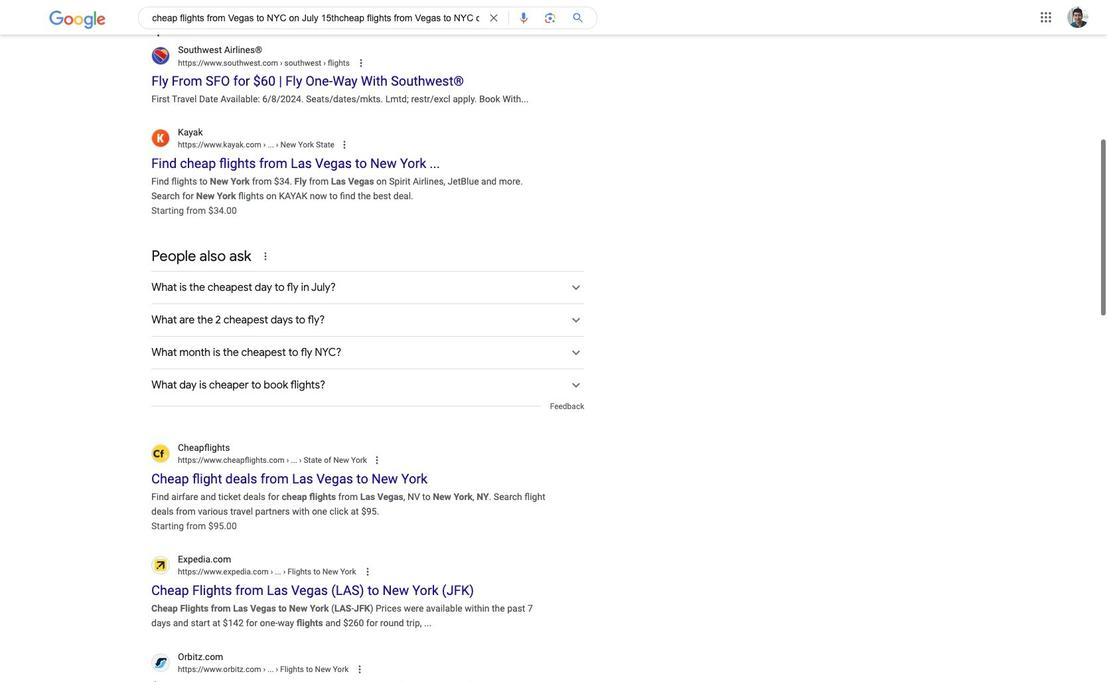 Task type: locate. For each thing, give the bounding box(es) containing it.
Search text field
[[152, 11, 480, 29]]

search by voice image
[[518, 11, 531, 25]]

None text field
[[178, 566, 357, 578], [262, 665, 349, 674], [178, 566, 357, 578], [262, 665, 349, 674]]

None search field
[[0, 0, 598, 31]]

ads region
[[152, 0, 585, 106]]

google image
[[49, 11, 106, 29]]

None text field
[[178, 58, 350, 68], [178, 139, 335, 151], [262, 140, 335, 149], [178, 454, 367, 466], [285, 455, 367, 465], [269, 568, 357, 577], [178, 664, 349, 676], [178, 58, 350, 68], [178, 139, 335, 151], [262, 140, 335, 149], [178, 454, 367, 466], [285, 455, 367, 465], [269, 568, 357, 577], [178, 664, 349, 676]]



Task type: describe. For each thing, give the bounding box(es) containing it.
rated 4.1 out of 5 image
[[152, 0, 195, 0]]

search by image image
[[544, 11, 557, 25]]



Task type: vqa. For each thing, say whether or not it's contained in the screenshot.
'do'
no



